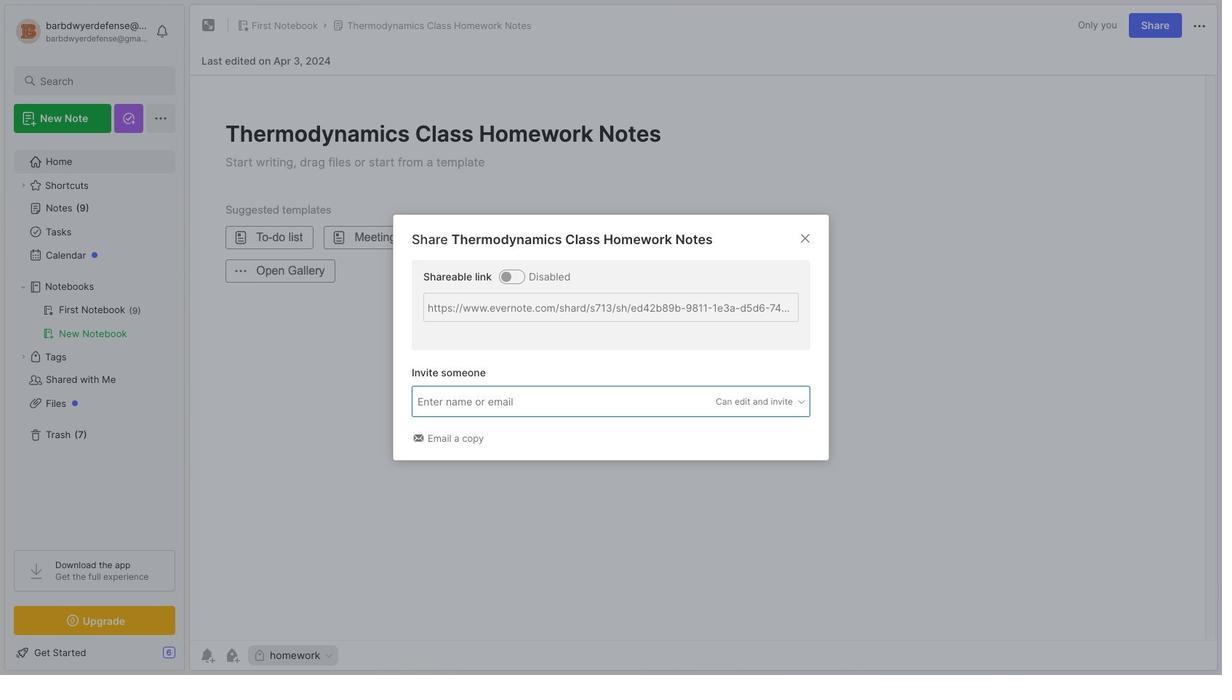 Task type: describe. For each thing, give the bounding box(es) containing it.
none search field inside main element
[[40, 72, 162, 89]]

main element
[[0, 0, 189, 676]]

shared link switcher image
[[501, 272, 511, 282]]

expand note image
[[200, 17, 218, 34]]

add a reminder image
[[199, 647, 216, 665]]

Search text field
[[40, 74, 162, 88]]

add tag image
[[223, 647, 241, 665]]

note window element
[[189, 4, 1218, 671]]



Task type: vqa. For each thing, say whether or not it's contained in the screenshot.
the 'Expand Notebooks' image
yes



Task type: locate. For each thing, give the bounding box(es) containing it.
None search field
[[40, 72, 162, 89]]

Select permission field
[[688, 395, 807, 409]]

Note Editor text field
[[190, 75, 1217, 641]]

Shared URL text field
[[423, 293, 799, 322]]

expand notebooks image
[[19, 283, 28, 292]]

tree inside main element
[[5, 142, 184, 538]]

tree
[[5, 142, 184, 538]]

expand tags image
[[19, 353, 28, 362]]

Add tag field
[[416, 394, 591, 410]]

close image
[[797, 230, 814, 247]]

group
[[14, 299, 175, 346]]

group inside main element
[[14, 299, 175, 346]]



